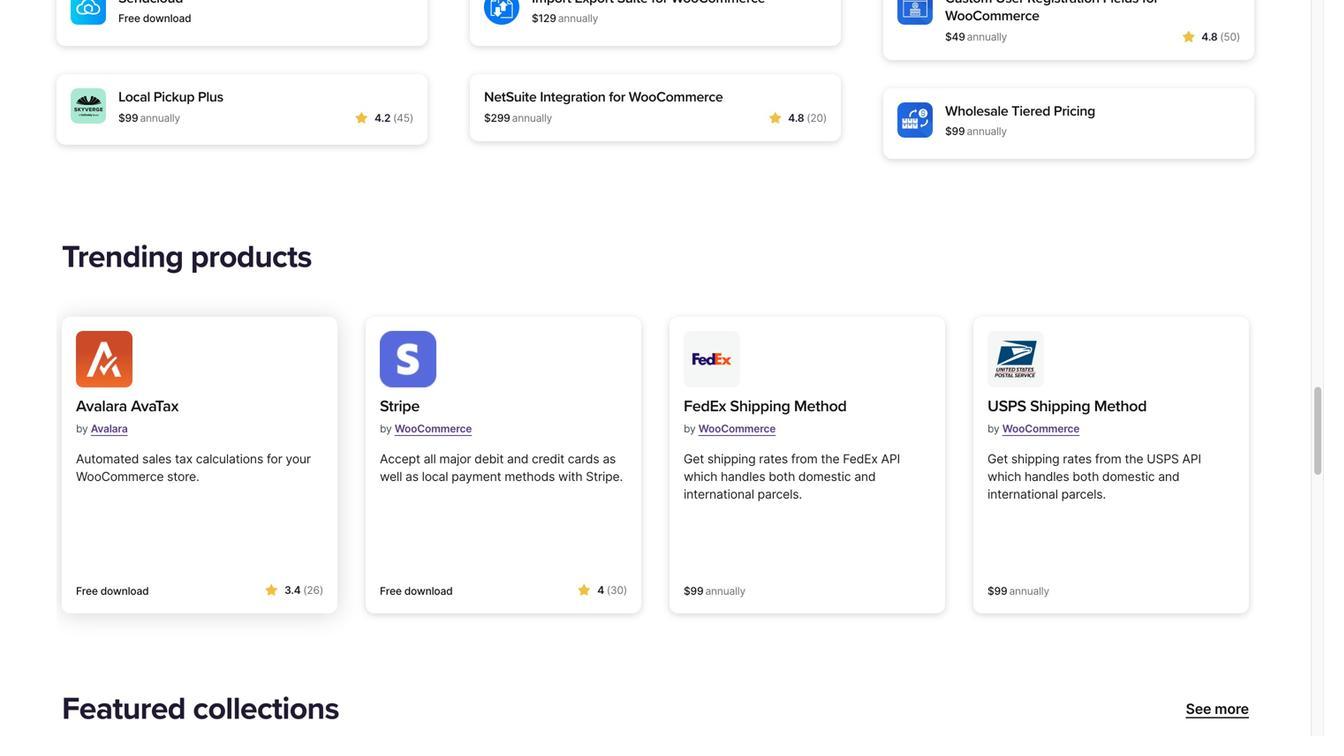Task type: locate. For each thing, give the bounding box(es) containing it.
1 horizontal spatial parcels.
[[1062, 487, 1106, 502]]

get inside get shipping rates from the fedex api which handles both domestic and international parcels.
[[684, 452, 704, 467]]

download for by
[[404, 585, 453, 598]]

for inside custom user registration fields for woocommerce
[[1142, 0, 1159, 6]]

handles for fedex
[[721, 470, 766, 485]]

from inside get shipping rates from the fedex api which handles both domestic and international parcels.
[[791, 452, 818, 467]]

method inside fedex shipping method by woocommerce
[[794, 397, 847, 416]]

0 vertical spatial fedex
[[684, 397, 726, 416]]

1 horizontal spatial both
[[1073, 470, 1099, 485]]

method up get shipping rates from the usps api which handles both domestic and international parcels.
[[1094, 397, 1147, 416]]

2 rates from the left
[[1063, 452, 1092, 467]]

api inside get shipping rates from the fedex api which handles both domestic and international parcels.
[[881, 452, 900, 467]]

products
[[191, 238, 312, 276]]

calculations
[[196, 452, 263, 467]]

wholesale tiered pricing link
[[945, 102, 1240, 120]]

0 horizontal spatial free
[[76, 585, 98, 598]]

2 shipping from the left
[[1011, 452, 1060, 467]]

0 horizontal spatial fedex
[[684, 397, 726, 416]]

both inside get shipping rates from the usps api which handles both domestic and international parcels.
[[1073, 470, 1099, 485]]

2 horizontal spatial free
[[380, 585, 402, 598]]

0 horizontal spatial usps
[[988, 397, 1026, 416]]

0 vertical spatial avalara
[[76, 397, 127, 416]]

2 from from the left
[[1095, 452, 1122, 467]]

by left 'avalara' link
[[76, 423, 88, 436]]

domestic inside get shipping rates from the fedex api which handles both domestic and international parcels.
[[799, 470, 851, 485]]

3 by from the left
[[684, 423, 696, 436]]

for left 'your'
[[267, 452, 282, 467]]

method up get shipping rates from the fedex api which handles both domestic and international parcels.
[[794, 397, 847, 416]]

1 by from the left
[[76, 423, 88, 436]]

2 vertical spatial for
[[267, 452, 282, 467]]

$299 annually
[[484, 112, 552, 124]]

shipping
[[730, 397, 790, 416], [1030, 397, 1090, 416]]

45
[[397, 112, 410, 124]]

woocommerce link up all at left
[[395, 416, 472, 443]]

and inside the accept all major debit and credit cards as well as local payment methods with stripe.
[[507, 452, 529, 467]]

shipping
[[708, 452, 756, 467], [1011, 452, 1060, 467]]

shipping up get shipping rates from the fedex api which handles both domestic and international parcels.
[[730, 397, 790, 416]]

from for usps shipping method
[[1095, 452, 1122, 467]]

1 horizontal spatial which
[[988, 470, 1021, 485]]

domestic down usps shipping method by woocommerce
[[1102, 470, 1155, 485]]

( for custom user registration fields for woocommerce
[[1220, 30, 1224, 43]]

which for fedex shipping method
[[684, 470, 718, 485]]

2 method from the left
[[1094, 397, 1147, 416]]

0 horizontal spatial $99 annually
[[118, 112, 180, 124]]

0 horizontal spatial which
[[684, 470, 718, 485]]

from
[[791, 452, 818, 467], [1095, 452, 1122, 467]]

1 vertical spatial usps
[[1147, 452, 1179, 467]]

handles
[[721, 470, 766, 485], [1025, 470, 1069, 485]]

woocommerce inside fedex shipping method by woocommerce
[[699, 423, 776, 436]]

by inside fedex shipping method by woocommerce
[[684, 423, 696, 436]]

2 horizontal spatial for
[[1142, 0, 1159, 6]]

0 vertical spatial for
[[1142, 0, 1159, 6]]

2 handles from the left
[[1025, 470, 1069, 485]]

1 international from the left
[[684, 487, 754, 502]]

and for usps shipping method
[[1158, 470, 1180, 485]]

the down usps shipping method by woocommerce
[[1125, 452, 1144, 467]]

download for avatax
[[100, 585, 149, 598]]

by
[[76, 423, 88, 436], [380, 423, 392, 436], [684, 423, 696, 436], [988, 423, 1000, 436]]

1 horizontal spatial fedex
[[843, 452, 878, 467]]

)
[[1237, 30, 1240, 43], [410, 112, 413, 124], [823, 112, 827, 124], [320, 584, 323, 597], [624, 584, 627, 597]]

international inside get shipping rates from the fedex api which handles both domestic and international parcels.
[[684, 487, 754, 502]]

tax
[[175, 452, 193, 467]]

shipping inside usps shipping method by woocommerce
[[1030, 397, 1090, 416]]

0 horizontal spatial method
[[794, 397, 847, 416]]

0 horizontal spatial 4.8
[[788, 112, 804, 124]]

2 by from the left
[[380, 423, 392, 436]]

from down usps shipping method by woocommerce
[[1095, 452, 1122, 467]]

4.8 left 20
[[788, 112, 804, 124]]

1 the from the left
[[821, 452, 840, 467]]

the
[[821, 452, 840, 467], [1125, 452, 1144, 467]]

netsuite
[[484, 89, 537, 105]]

as up stripe.
[[603, 452, 616, 467]]

stripe.
[[586, 470, 623, 485]]

local pickup plus link
[[118, 88, 413, 106]]

shipping for usps
[[1011, 452, 1060, 467]]

1 handles from the left
[[721, 470, 766, 485]]

1 api from the left
[[881, 452, 900, 467]]

local pickup plus
[[118, 89, 223, 105]]

shipping inside fedex shipping method by woocommerce
[[730, 397, 790, 416]]

and inside get shipping rates from the fedex api which handles both domestic and international parcels.
[[854, 470, 876, 485]]

the inside get shipping rates from the usps api which handles both domestic and international parcels.
[[1125, 452, 1144, 467]]

avalara down avalara avatax link
[[91, 423, 128, 436]]

1 which from the left
[[684, 470, 718, 485]]

free download for avatax
[[76, 585, 149, 598]]

1 parcels. from the left
[[758, 487, 802, 502]]

2 horizontal spatial woocommerce link
[[1002, 416, 1080, 443]]

1 both from the left
[[769, 470, 795, 485]]

1 horizontal spatial from
[[1095, 452, 1122, 467]]

both for fedex
[[769, 470, 795, 485]]

1 horizontal spatial shipping
[[1030, 397, 1090, 416]]

the inside get shipping rates from the fedex api which handles both domestic and international parcels.
[[821, 452, 840, 467]]

0 horizontal spatial the
[[821, 452, 840, 467]]

avalara
[[76, 397, 127, 416], [91, 423, 128, 436]]

well
[[380, 470, 402, 485]]

$99 inside wholesale tiered pricing $99 annually
[[945, 125, 965, 138]]

parcels. inside get shipping rates from the fedex api which handles both domestic and international parcels.
[[758, 487, 802, 502]]

2 shipping from the left
[[1030, 397, 1090, 416]]

1 rates from the left
[[759, 452, 788, 467]]

and
[[507, 452, 529, 467], [854, 470, 876, 485], [1158, 470, 1180, 485]]

0 vertical spatial as
[[603, 452, 616, 467]]

1 horizontal spatial domestic
[[1102, 470, 1155, 485]]

which inside get shipping rates from the usps api which handles both domestic and international parcels.
[[988, 470, 1021, 485]]

woocommerce link
[[395, 416, 472, 443], [699, 416, 776, 443], [1002, 416, 1080, 443]]

0 horizontal spatial from
[[791, 452, 818, 467]]

0 horizontal spatial woocommerce link
[[395, 416, 472, 443]]

collections
[[193, 691, 339, 728]]

1 horizontal spatial woocommerce link
[[699, 416, 776, 443]]

by down 'usps shipping method' link on the bottom of the page
[[988, 423, 1000, 436]]

4.8 left 50
[[1202, 30, 1218, 43]]

parcels. inside get shipping rates from the usps api which handles both domestic and international parcels.
[[1062, 487, 1106, 502]]

custom user registration fields for woocommerce link
[[945, 0, 1240, 25]]

1 horizontal spatial get
[[988, 452, 1008, 467]]

and inside get shipping rates from the usps api which handles both domestic and international parcels.
[[1158, 470, 1180, 485]]

handles down usps shipping method by woocommerce
[[1025, 470, 1069, 485]]

all
[[424, 452, 436, 467]]

by down fedex shipping method link on the right bottom of the page
[[684, 423, 696, 436]]

get inside get shipping rates from the usps api which handles both domestic and international parcels.
[[988, 452, 1008, 467]]

( for netsuite integration for woocommerce
[[807, 112, 810, 124]]

1 horizontal spatial the
[[1125, 452, 1144, 467]]

usps
[[988, 397, 1026, 416], [1147, 452, 1179, 467]]

international
[[684, 487, 754, 502], [988, 487, 1058, 502]]

4 by from the left
[[988, 423, 1000, 436]]

4.8 ( 50 )
[[1202, 30, 1240, 43]]

from inside get shipping rates from the usps api which handles both domestic and international parcels.
[[1095, 452, 1122, 467]]

$99 annually for usps
[[988, 585, 1050, 598]]

domestic down fedex shipping method by woocommerce
[[799, 470, 851, 485]]

handles for usps
[[1025, 470, 1069, 485]]

0 horizontal spatial international
[[684, 487, 754, 502]]

0 vertical spatial 4.8
[[1202, 30, 1218, 43]]

from down fedex shipping method by woocommerce
[[791, 452, 818, 467]]

shipping inside get shipping rates from the fedex api which handles both domestic and international parcels.
[[708, 452, 756, 467]]

0 horizontal spatial shipping
[[730, 397, 790, 416]]

fedex shipping method link
[[684, 395, 847, 419]]

handles inside get shipping rates from the usps api which handles both domestic and international parcels.
[[1025, 470, 1069, 485]]

1 vertical spatial as
[[405, 470, 419, 485]]

parcels. for usps
[[1062, 487, 1106, 502]]

both
[[769, 470, 795, 485], [1073, 470, 1099, 485]]

2 domestic from the left
[[1102, 470, 1155, 485]]

method
[[794, 397, 847, 416], [1094, 397, 1147, 416]]

parcels.
[[758, 487, 802, 502], [1062, 487, 1106, 502]]

0 horizontal spatial parcels.
[[758, 487, 802, 502]]

rates inside get shipping rates from the usps api which handles both domestic and international parcels.
[[1063, 452, 1092, 467]]

1 vertical spatial 4.8
[[788, 112, 804, 124]]

1 vertical spatial for
[[609, 89, 626, 105]]

international inside get shipping rates from the usps api which handles both domestic and international parcels.
[[988, 487, 1058, 502]]

for inside automated sales tax calculations for your woocommerce store.
[[267, 452, 282, 467]]

free download
[[118, 12, 191, 25], [76, 585, 149, 598], [380, 585, 453, 598]]

1 from from the left
[[791, 452, 818, 467]]

2 horizontal spatial $99 annually
[[988, 585, 1050, 598]]

fields
[[1103, 0, 1139, 6]]

0 horizontal spatial shipping
[[708, 452, 756, 467]]

for right fields
[[1142, 0, 1159, 6]]

which inside get shipping rates from the fedex api which handles both domestic and international parcels.
[[684, 470, 718, 485]]

parcels. down usps shipping method by woocommerce
[[1062, 487, 1106, 502]]

1 shipping from the left
[[708, 452, 756, 467]]

by down stripe
[[380, 423, 392, 436]]

4 ( 30 )
[[597, 584, 627, 597]]

as
[[603, 452, 616, 467], [405, 470, 419, 485]]

1 woocommerce link from the left
[[395, 416, 472, 443]]

0 horizontal spatial for
[[267, 452, 282, 467]]

domestic inside get shipping rates from the usps api which handles both domestic and international parcels.
[[1102, 470, 1155, 485]]

api inside get shipping rates from the usps api which handles both domestic and international parcels.
[[1182, 452, 1201, 467]]

featured
[[62, 691, 186, 728]]

0 vertical spatial usps
[[988, 397, 1026, 416]]

for for automated sales tax calculations for your woocommerce store.
[[267, 452, 282, 467]]

0 horizontal spatial handles
[[721, 470, 766, 485]]

avatax
[[131, 397, 178, 416]]

usps shipping method link
[[988, 395, 1147, 419]]

1 shipping from the left
[[730, 397, 790, 416]]

as right well
[[405, 470, 419, 485]]

1 domestic from the left
[[799, 470, 851, 485]]

free for by
[[380, 585, 402, 598]]

both down usps shipping method by woocommerce
[[1073, 470, 1099, 485]]

rates for fedex
[[759, 452, 788, 467]]

1 method from the left
[[794, 397, 847, 416]]

annually inside wholesale tiered pricing $99 annually
[[967, 125, 1007, 138]]

free for avatax
[[76, 585, 98, 598]]

1 get from the left
[[684, 452, 704, 467]]

2 get from the left
[[988, 452, 1008, 467]]

annually
[[558, 12, 598, 25], [967, 30, 1007, 43], [140, 112, 180, 124], [512, 112, 552, 124], [967, 125, 1007, 138], [705, 585, 746, 598], [1009, 585, 1050, 598]]

1 horizontal spatial 4.8
[[1202, 30, 1218, 43]]

stripe by woocommerce
[[380, 397, 472, 436]]

shipping up get shipping rates from the usps api which handles both domestic and international parcels.
[[1030, 397, 1090, 416]]

0 horizontal spatial api
[[881, 452, 900, 467]]

the down fedex shipping method by woocommerce
[[821, 452, 840, 467]]

both inside get shipping rates from the fedex api which handles both domestic and international parcels.
[[769, 470, 795, 485]]

1 horizontal spatial method
[[1094, 397, 1147, 416]]

featured collections
[[62, 691, 339, 728]]

by inside avalara avatax by avalara
[[76, 423, 88, 436]]

rates for usps
[[1063, 452, 1092, 467]]

shipping down usps shipping method by woocommerce
[[1011, 452, 1060, 467]]

shipping down fedex shipping method by woocommerce
[[708, 452, 756, 467]]

get down fedex shipping method by woocommerce
[[684, 452, 704, 467]]

usps inside get shipping rates from the usps api which handles both domestic and international parcels.
[[1147, 452, 1179, 467]]

api
[[881, 452, 900, 467], [1182, 452, 1201, 467]]

2 international from the left
[[988, 487, 1058, 502]]

1 horizontal spatial international
[[988, 487, 1058, 502]]

local
[[422, 470, 448, 485]]

1 horizontal spatial api
[[1182, 452, 1201, 467]]

trending
[[62, 238, 183, 276]]

1 horizontal spatial handles
[[1025, 470, 1069, 485]]

2 which from the left
[[988, 470, 1021, 485]]

rates down fedex shipping method by woocommerce
[[759, 452, 788, 467]]

which
[[684, 470, 718, 485], [988, 470, 1021, 485]]

free download for by
[[380, 585, 453, 598]]

1 horizontal spatial rates
[[1063, 452, 1092, 467]]

2 parcels. from the left
[[1062, 487, 1106, 502]]

fedex
[[684, 397, 726, 416], [843, 452, 878, 467]]

handles inside get shipping rates from the fedex api which handles both domestic and international parcels.
[[721, 470, 766, 485]]

1 horizontal spatial usps
[[1147, 452, 1179, 467]]

method inside usps shipping method by woocommerce
[[1094, 397, 1147, 416]]

handles down fedex shipping method by woocommerce
[[721, 470, 766, 485]]

see more link
[[1186, 699, 1249, 721]]

1 horizontal spatial as
[[603, 452, 616, 467]]

rates down usps shipping method by woocommerce
[[1063, 452, 1092, 467]]

see
[[1186, 701, 1212, 718]]

avalara avatax link
[[76, 395, 178, 419]]

$299
[[484, 112, 510, 124]]

woocommerce link up get shipping rates from the fedex api which handles both domestic and international parcels.
[[699, 416, 776, 443]]

registration
[[1027, 0, 1100, 6]]

download
[[143, 12, 191, 25], [100, 585, 149, 598], [404, 585, 453, 598]]

0 horizontal spatial get
[[684, 452, 704, 467]]

2 woocommerce link from the left
[[699, 416, 776, 443]]

domestic
[[799, 470, 851, 485], [1102, 470, 1155, 485]]

cards
[[568, 452, 599, 467]]

0 horizontal spatial rates
[[759, 452, 788, 467]]

1 horizontal spatial $99 annually
[[684, 585, 746, 598]]

0 horizontal spatial domestic
[[799, 470, 851, 485]]

1 vertical spatial fedex
[[843, 452, 878, 467]]

for
[[1142, 0, 1159, 6], [609, 89, 626, 105], [267, 452, 282, 467]]

0 horizontal spatial and
[[507, 452, 529, 467]]

pricing
[[1054, 103, 1095, 120]]

get down usps shipping method by woocommerce
[[988, 452, 1008, 467]]

woocommerce link up get shipping rates from the usps api which handles both domestic and international parcels.
[[1002, 416, 1080, 443]]

avalara up the "automated"
[[76, 397, 127, 416]]

stripe
[[380, 397, 420, 416]]

2 api from the left
[[1182, 452, 1201, 467]]

(
[[1220, 30, 1224, 43], [393, 112, 397, 124], [807, 112, 810, 124], [303, 584, 307, 597], [607, 584, 610, 597]]

shipping inside get shipping rates from the usps api which handles both domestic and international parcels.
[[1011, 452, 1060, 467]]

both down fedex shipping method by woocommerce
[[769, 470, 795, 485]]

0 horizontal spatial both
[[769, 470, 795, 485]]

3 woocommerce link from the left
[[1002, 416, 1080, 443]]

parcels. for fedex
[[758, 487, 802, 502]]

for right integration
[[609, 89, 626, 105]]

1 horizontal spatial shipping
[[1011, 452, 1060, 467]]

4.8
[[1202, 30, 1218, 43], [788, 112, 804, 124]]

rates inside get shipping rates from the fedex api which handles both domestic and international parcels.
[[759, 452, 788, 467]]

$49
[[945, 30, 965, 43]]

2 both from the left
[[1073, 470, 1099, 485]]

accept
[[380, 452, 420, 467]]

shipping for fedex
[[730, 397, 790, 416]]

see more
[[1186, 701, 1249, 718]]

free
[[118, 12, 140, 25], [76, 585, 98, 598], [380, 585, 402, 598]]

rates
[[759, 452, 788, 467], [1063, 452, 1092, 467]]

2 the from the left
[[1125, 452, 1144, 467]]

) for custom user registration fields for woocommerce
[[1237, 30, 1240, 43]]

1 horizontal spatial and
[[854, 470, 876, 485]]

parcels. down fedex shipping method by woocommerce
[[758, 487, 802, 502]]

1 horizontal spatial for
[[609, 89, 626, 105]]

2 horizontal spatial and
[[1158, 470, 1180, 485]]



Task type: describe. For each thing, give the bounding box(es) containing it.
wholesale
[[945, 103, 1008, 120]]

domestic for usps shipping method
[[1102, 470, 1155, 485]]

1 vertical spatial avalara
[[91, 423, 128, 436]]

fedex shipping method by woocommerce
[[684, 397, 847, 436]]

usps shipping method by woocommerce
[[988, 397, 1147, 436]]

method for usps shipping method
[[1094, 397, 1147, 416]]

custom user registration fields for woocommerce
[[945, 0, 1159, 24]]

by inside stripe by woocommerce
[[380, 423, 392, 436]]

the for fedex shipping method
[[821, 452, 840, 467]]

both for usps
[[1073, 470, 1099, 485]]

get for usps shipping method
[[988, 452, 1008, 467]]

debit
[[475, 452, 504, 467]]

major
[[439, 452, 471, 467]]

$99 annually for fedex
[[684, 585, 746, 598]]

the for usps shipping method
[[1125, 452, 1144, 467]]

4.2
[[375, 112, 391, 124]]

4.2 ( 45 )
[[375, 112, 413, 124]]

shipping for usps
[[1030, 397, 1090, 416]]

automated
[[76, 452, 139, 467]]

get shipping rates from the usps api which handles both domestic and international parcels.
[[988, 452, 1201, 502]]

for for custom user registration fields for woocommerce
[[1142, 0, 1159, 6]]

woocommerce inside usps shipping method by woocommerce
[[1002, 423, 1080, 436]]

from for fedex shipping method
[[791, 452, 818, 467]]

1 horizontal spatial free
[[118, 12, 140, 25]]

woocommerce inside custom user registration fields for woocommerce
[[945, 7, 1040, 24]]

custom
[[945, 0, 992, 6]]

fedex inside get shipping rates from the fedex api which handles both domestic and international parcels.
[[843, 452, 878, 467]]

) for netsuite integration for woocommerce
[[823, 112, 827, 124]]

for inside the 'netsuite integration for woocommerce' link
[[609, 89, 626, 105]]

4.8 for netsuite integration for woocommerce
[[788, 112, 804, 124]]

which for usps shipping method
[[988, 470, 1021, 485]]

store.
[[167, 470, 199, 485]]

30
[[610, 584, 624, 597]]

woocommerce inside automated sales tax calculations for your woocommerce store.
[[76, 470, 164, 485]]

user
[[996, 0, 1024, 6]]

3.4
[[284, 584, 301, 597]]

woocommerce inside stripe by woocommerce
[[395, 423, 472, 436]]

4.8 ( 20 )
[[788, 112, 827, 124]]

fedex inside fedex shipping method by woocommerce
[[684, 397, 726, 416]]

( for local pickup plus
[[393, 112, 397, 124]]

50
[[1224, 30, 1237, 43]]

integration
[[540, 89, 606, 105]]

by inside usps shipping method by woocommerce
[[988, 423, 1000, 436]]

0 horizontal spatial as
[[405, 470, 419, 485]]

international for usps
[[988, 487, 1058, 502]]

accept all major debit and credit cards as well as local payment methods with stripe.
[[380, 452, 623, 485]]

pickup
[[154, 89, 195, 105]]

woocommerce link for usps
[[1002, 416, 1080, 443]]

) for local pickup plus
[[410, 112, 413, 124]]

tiered
[[1012, 103, 1051, 120]]

netsuite integration for woocommerce
[[484, 89, 723, 105]]

$129 annually
[[532, 12, 598, 25]]

domestic for fedex shipping method
[[799, 470, 851, 485]]

automated sales tax calculations for your woocommerce store.
[[76, 452, 311, 485]]

avalara link
[[91, 416, 128, 443]]

more
[[1215, 701, 1249, 718]]

4
[[597, 584, 604, 597]]

api for fedex shipping method
[[881, 452, 900, 467]]

get shipping rates from the fedex api which handles both domestic and international parcels.
[[684, 452, 900, 502]]

stripe link
[[380, 395, 472, 419]]

methods
[[505, 470, 555, 485]]

woocommerce inside the 'netsuite integration for woocommerce' link
[[629, 89, 723, 105]]

api for usps shipping method
[[1182, 452, 1201, 467]]

3.4 ( 26 )
[[284, 584, 323, 597]]

woocommerce link for stripe
[[395, 416, 472, 443]]

trending products
[[62, 238, 312, 276]]

method for fedex shipping method
[[794, 397, 847, 416]]

netsuite integration for woocommerce link
[[484, 88, 827, 106]]

wholesale tiered pricing $99 annually
[[945, 103, 1095, 138]]

your
[[286, 452, 311, 467]]

$49 annually
[[945, 30, 1007, 43]]

avalara avatax by avalara
[[76, 397, 178, 436]]

woocommerce link for fedex
[[699, 416, 776, 443]]

with
[[558, 470, 583, 485]]

shipping for fedex
[[708, 452, 756, 467]]

local
[[118, 89, 150, 105]]

payment
[[452, 470, 501, 485]]

4.8 for custom user registration fields for woocommerce
[[1202, 30, 1218, 43]]

international for fedex
[[684, 487, 754, 502]]

usps inside usps shipping method by woocommerce
[[988, 397, 1026, 416]]

credit
[[532, 452, 565, 467]]

plus
[[198, 89, 223, 105]]

20
[[810, 112, 823, 124]]

26
[[307, 584, 320, 597]]

and for fedex shipping method
[[854, 470, 876, 485]]

sales
[[142, 452, 172, 467]]

$129
[[532, 12, 556, 25]]

get for fedex shipping method
[[684, 452, 704, 467]]



Task type: vqa. For each thing, say whether or not it's contained in the screenshot.
from related to USPS Shipping Method
yes



